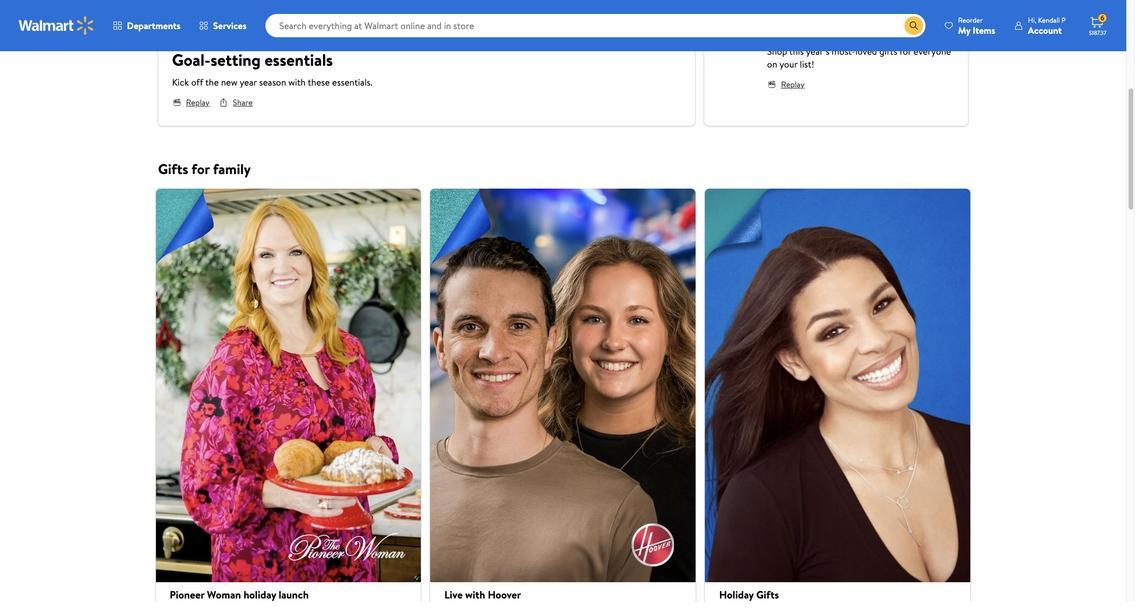 Task type: locate. For each thing, give the bounding box(es) containing it.
0 vertical spatial for
[[900, 45, 912, 58]]

reorder
[[959, 15, 984, 25]]

0 vertical spatial 2023
[[797, 11, 815, 22]]

1 horizontal spatial for
[[900, 45, 912, 58]]

everyone
[[914, 45, 952, 58]]

for right gifts at right
[[900, 45, 912, 58]]

0 horizontal spatial replay
[[186, 97, 210, 108]]

gifts
[[158, 159, 188, 179], [757, 588, 779, 602]]

$187.37
[[1090, 29, 1107, 37]]

1 vertical spatial replay
[[186, 97, 210, 108]]

1 vertical spatial for
[[192, 159, 210, 179]]

days
[[777, 25, 801, 40]]

with inside dec. 18, 2023 goal-setting essentials kick off the new year season with these essentials.
[[289, 76, 306, 88]]

walmart image
[[158, 0, 696, 25], [714, 6, 755, 47], [19, 16, 94, 35], [156, 189, 421, 582], [431, 189, 696, 582], [706, 189, 971, 582]]

with
[[289, 76, 306, 88], [466, 588, 486, 602]]

departments
[[127, 19, 181, 32]]

1 horizontal spatial movie icon image
[[768, 80, 777, 89]]

1 vertical spatial gifts
[[757, 588, 779, 602]]

0 horizontal spatial dec.
[[172, 34, 188, 46]]

pioneer woman holiday launch
[[170, 588, 309, 602]]

loved
[[856, 45, 878, 58]]

for
[[900, 45, 912, 58], [192, 159, 210, 179]]

my
[[959, 24, 971, 36]]

services
[[213, 19, 247, 32]]

shop
[[768, 45, 788, 58]]

dec. for dec. 15, 2023
[[768, 11, 784, 22]]

0 horizontal spatial with
[[289, 76, 306, 88]]

replay link down off on the left of page
[[172, 93, 210, 112]]

p
[[1062, 15, 1067, 25]]

2023
[[797, 11, 815, 22], [202, 34, 220, 46]]

dec. 15, 2023
[[768, 11, 815, 22]]

gifting:
[[818, 25, 857, 40]]

dec. inside dec. 18, 2023 goal-setting essentials kick off the new year season with these essentials.
[[172, 34, 188, 46]]

kick
[[172, 76, 189, 88]]

15,
[[786, 11, 795, 22]]

1 horizontal spatial dec.
[[768, 11, 784, 22]]

reorder my items
[[959, 15, 996, 36]]

hi,
[[1029, 15, 1037, 25]]

18,
[[190, 34, 200, 46]]

0 vertical spatial movie icon image
[[768, 80, 777, 89]]

pioneer
[[170, 588, 205, 602]]

season
[[259, 76, 286, 88]]

with right live
[[466, 588, 486, 602]]

0 horizontal spatial gifts
[[158, 159, 188, 179]]

dec. left 18,
[[172, 34, 188, 46]]

on
[[768, 58, 778, 71]]

replay down off on the left of page
[[186, 97, 210, 108]]

6
[[1101, 13, 1105, 23]]

Search search field
[[265, 14, 926, 37]]

dec. left 15,
[[768, 11, 784, 22]]

0 horizontal spatial for
[[192, 159, 210, 179]]

year
[[240, 76, 257, 88]]

holiday
[[244, 588, 276, 602]]

1 horizontal spatial gifts
[[757, 588, 779, 602]]

1 vertical spatial movie icon image
[[172, 98, 181, 107]]

1 vertical spatial 2023
[[202, 34, 220, 46]]

2023 for dec. 15, 2023
[[797, 11, 815, 22]]

the
[[205, 76, 219, 88]]

2023 inside dec. 18, 2023 goal-setting essentials kick off the new year season with these essentials.
[[202, 34, 220, 46]]

movie icon image
[[768, 80, 777, 89], [172, 98, 181, 107]]

5
[[768, 25, 774, 40]]

launch
[[279, 588, 309, 602]]

for left the family
[[192, 159, 210, 179]]

replay link
[[768, 75, 805, 94], [172, 93, 210, 112]]

0 vertical spatial replay
[[782, 79, 805, 90]]

2023 right 15,
[[797, 11, 815, 22]]

of
[[804, 25, 815, 40]]

family
[[213, 159, 251, 179]]

0 vertical spatial with
[[289, 76, 306, 88]]

1 horizontal spatial with
[[466, 588, 486, 602]]

setting
[[211, 48, 261, 71]]

replay down your
[[782, 79, 805, 90]]

1 horizontal spatial 2023
[[797, 11, 815, 22]]

5 days of gifting: trending faves shop this year's most-loved gifts for everyone on your list!
[[768, 25, 952, 71]]

hoover
[[488, 588, 522, 602]]

2023 right 18,
[[202, 34, 220, 46]]

replay
[[782, 79, 805, 90], [186, 97, 210, 108]]

movie icon image down on
[[768, 80, 777, 89]]

1 vertical spatial dec.
[[172, 34, 188, 46]]

these
[[308, 76, 330, 88]]

essentials.
[[332, 76, 373, 88]]

movie icon image down kick at the left of page
[[172, 98, 181, 107]]

off
[[191, 76, 203, 88]]

0 horizontal spatial 2023
[[202, 34, 220, 46]]

dec.
[[768, 11, 784, 22], [172, 34, 188, 46]]

replay link down your
[[768, 75, 805, 94]]

with left "these" at top left
[[289, 76, 306, 88]]

0 vertical spatial dec.
[[768, 11, 784, 22]]

gifts for family
[[158, 159, 251, 179]]



Task type: describe. For each thing, give the bounding box(es) containing it.
holiday
[[720, 588, 754, 602]]

most-
[[832, 45, 856, 58]]

items
[[973, 24, 996, 36]]

dec. for dec. 18, 2023 goal-setting essentials kick off the new year season with these essentials.
[[172, 34, 188, 46]]

holiday gifts
[[720, 588, 779, 602]]

share
[[233, 97, 253, 108]]

new
[[221, 76, 238, 88]]

live with hoover
[[445, 588, 522, 602]]

account
[[1029, 24, 1063, 36]]

Walmart Site-Wide search field
[[265, 14, 926, 37]]

your
[[780, 58, 798, 71]]

year's
[[807, 45, 830, 58]]

1 horizontal spatial replay
[[782, 79, 805, 90]]

departments button
[[104, 12, 190, 40]]

woman
[[207, 588, 241, 602]]

goal-
[[172, 48, 211, 71]]

search icon image
[[910, 21, 919, 30]]

share button
[[210, 93, 262, 112]]

2023 for dec. 18, 2023 goal-setting essentials kick off the new year season with these essentials.
[[202, 34, 220, 46]]

1 vertical spatial with
[[466, 588, 486, 602]]

1 horizontal spatial replay link
[[768, 75, 805, 94]]

gifts
[[880, 45, 898, 58]]

6 $187.37
[[1090, 13, 1107, 37]]

live
[[445, 588, 463, 602]]

0 horizontal spatial movie icon image
[[172, 98, 181, 107]]

essentials
[[265, 48, 333, 71]]

trending
[[860, 25, 904, 40]]

this
[[790, 45, 804, 58]]

dec. 18, 2023 goal-setting essentials kick off the new year season with these essentials.
[[172, 34, 373, 88]]

for inside 5 days of gifting: trending faves shop this year's most-loved gifts for everyone on your list!
[[900, 45, 912, 58]]

0 vertical spatial gifts
[[158, 159, 188, 179]]

kendall
[[1039, 15, 1061, 25]]

services button
[[190, 12, 256, 40]]

faves
[[907, 25, 935, 40]]

list!
[[800, 58, 815, 71]]

0 horizontal spatial replay link
[[172, 93, 210, 112]]

hi, kendall p account
[[1029, 15, 1067, 36]]



Task type: vqa. For each thing, say whether or not it's contained in the screenshot.
positive at the top
no



